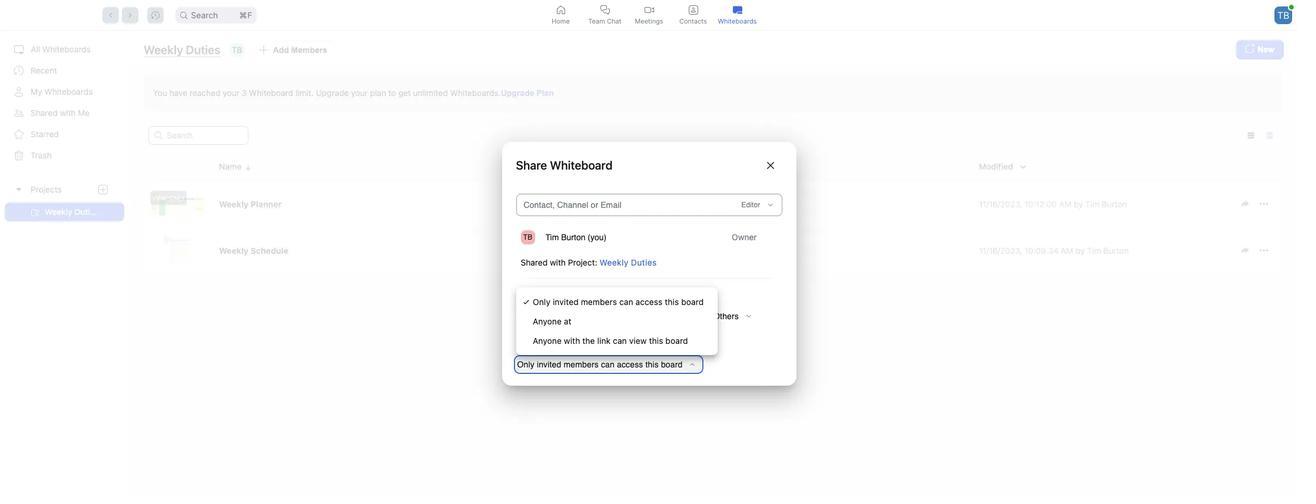 Task type: locate. For each thing, give the bounding box(es) containing it.
profile contact image
[[689, 5, 698, 14], [689, 5, 698, 14]]

magnifier image
[[180, 11, 188, 19], [180, 11, 188, 19]]

⌘f
[[239, 10, 252, 20]]

tab list
[[539, 0, 760, 30]]

contacts button
[[672, 0, 716, 30]]

home
[[552, 17, 570, 25]]

meetings button
[[627, 0, 672, 30]]

home button
[[539, 0, 583, 30]]

meetings
[[635, 17, 664, 25]]

chat
[[607, 17, 622, 25]]

team chat image
[[601, 5, 610, 14]]

team
[[589, 17, 605, 25]]

contacts
[[680, 17, 707, 25]]

whiteboard small image
[[733, 5, 742, 14]]

home small image
[[556, 5, 566, 14]]

whiteboards
[[718, 17, 757, 25]]

video on image
[[645, 5, 654, 14], [645, 5, 654, 14]]



Task type: vqa. For each thing, say whether or not it's contained in the screenshot.
Meetings Button
yes



Task type: describe. For each thing, give the bounding box(es) containing it.
online image
[[1290, 5, 1295, 9]]

team chat image
[[601, 5, 610, 14]]

tab list containing home
[[539, 0, 760, 30]]

team chat
[[589, 17, 622, 25]]

online image
[[1290, 5, 1295, 9]]

search
[[191, 10, 218, 20]]

whiteboards button
[[716, 0, 760, 30]]

whiteboard small image
[[733, 5, 742, 14]]

tb
[[1278, 9, 1290, 21]]

home small image
[[556, 5, 566, 14]]

team chat button
[[583, 0, 627, 30]]



